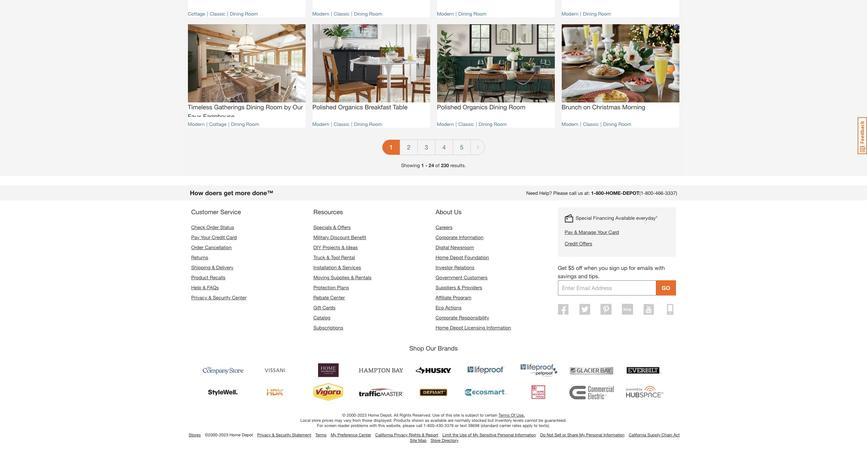 Task type: locate. For each thing, give the bounding box(es) containing it.
with right emails
[[655, 265, 665, 271]]

corporate for corporate information
[[436, 235, 458, 240]]

& left manage
[[574, 229, 577, 235]]

truck
[[314, 255, 325, 261]]

tool
[[331, 255, 340, 261]]

1 stretchy image image from the left
[[188, 24, 306, 103]]

& up "military discount benefit"
[[333, 225, 336, 230]]

0 horizontal spatial center
[[232, 295, 247, 301]]

1 horizontal spatial my
[[473, 433, 479, 438]]

& down faqs
[[209, 295, 212, 301]]

terms of use. link
[[499, 413, 525, 418]]

home depot licensing information
[[436, 325, 511, 331]]

stylewell image
[[201, 383, 245, 402]]

1 horizontal spatial organics
[[463, 103, 488, 111]]

polished inside polished organics breakfast table link
[[312, 103, 336, 111]]

0 horizontal spatial security
[[213, 295, 231, 301]]

modern | dining room
[[437, 11, 487, 16], [562, 11, 611, 16]]

timeless
[[188, 103, 212, 111]]

home depot blog image
[[622, 304, 633, 315]]

0 vertical spatial to
[[480, 413, 484, 418]]

order cancellation link
[[191, 245, 232, 250]]

1 horizontal spatial terms
[[499, 413, 510, 418]]

4 stretchy image image from the left
[[562, 24, 680, 103]]

1 horizontal spatial security
[[276, 433, 291, 438]]

or inside © 2000-2023 home depot. all rights reserved. use of this site is subject to certain terms of use. local store prices may vary from those displayed. products shown as available are normally stocked but inventory levels cannot be guaranteed. for screen reader problems with this website, please call 1-800-430-3376 or text 38698 (standard carrier rates apply to texts).
[[455, 423, 459, 428]]

stretchy image image
[[188, 24, 306, 103], [312, 24, 430, 103], [437, 24, 555, 103], [562, 24, 680, 103]]

classic link for polished organics dining room
[[459, 121, 474, 127]]

1 horizontal spatial offers
[[579, 241, 592, 247]]

resources
[[314, 208, 343, 216]]

1 vertical spatial this
[[378, 423, 385, 428]]

1 vertical spatial cottage
[[209, 121, 227, 127]]

polished inside polished organics dining room link
[[437, 103, 461, 111]]

by
[[284, 103, 291, 111]]

1 vertical spatial with
[[370, 423, 377, 428]]

brands
[[438, 345, 458, 352]]

1 horizontal spatial call
[[569, 190, 577, 196]]

credit inside "credit offers" link
[[565, 241, 578, 247]]

of left are
[[441, 413, 445, 418]]

1 organics from the left
[[338, 103, 363, 111]]

to left certain
[[480, 413, 484, 418]]

1 horizontal spatial 1-
[[591, 190, 596, 196]]

husky image
[[412, 361, 456, 380]]

this left the "site" at the right bottom of the page
[[446, 413, 452, 418]]

& left tool
[[327, 255, 330, 261]]

1- down 'reserved.'
[[424, 423, 428, 428]]

limit the use of my sensitive personal information
[[443, 433, 536, 438]]

1 horizontal spatial 1
[[421, 163, 424, 168]]

stores link
[[189, 433, 201, 438]]

800- right at:
[[596, 190, 606, 196]]

suppliers & providers
[[436, 285, 482, 291]]

& for installation & services
[[338, 265, 341, 271]]

1 horizontal spatial with
[[655, 265, 665, 271]]

800- up report
[[428, 423, 436, 428]]

0 vertical spatial offers
[[338, 225, 351, 230]]

rights down please
[[409, 433, 421, 438]]

2023 up problems
[[358, 413, 367, 418]]

2 modern | dining room from the left
[[562, 11, 611, 16]]

stretchy image image for polished organics breakfast table
[[312, 24, 430, 103]]

0 vertical spatial 1
[[390, 143, 393, 151]]

0 vertical spatial cottage link
[[188, 11, 205, 16]]

1 horizontal spatial use
[[460, 433, 467, 438]]

modern inside timeless gatherings dining room by our faux farmhouse modern | cottage | dining room
[[188, 121, 205, 127]]

call left as
[[416, 423, 422, 428]]

those
[[362, 418, 372, 423]]

brunch on christmas morning link
[[562, 103, 680, 117]]

offers down manage
[[579, 241, 592, 247]]

of right 24 at top
[[436, 163, 440, 168]]

2 vertical spatial depot
[[242, 433, 253, 438]]

0 vertical spatial or
[[455, 423, 459, 428]]

this down depot.
[[378, 423, 385, 428]]

2 polished from the left
[[437, 103, 461, 111]]

may
[[335, 418, 342, 423]]

center down problems
[[359, 433, 371, 438]]

1 vertical spatial our
[[426, 345, 436, 352]]

4 button
[[436, 140, 453, 155]]

0 vertical spatial security
[[213, 295, 231, 301]]

1 vertical spatial offers
[[579, 241, 592, 247]]

my preference center link
[[331, 433, 371, 438]]

returns link
[[191, 255, 208, 261]]

0 vertical spatial credit
[[212, 235, 225, 240]]

catalog
[[314, 315, 330, 321]]

rebate center link
[[314, 295, 345, 301]]

specials
[[314, 225, 332, 230]]

& for suppliers & providers
[[457, 285, 461, 291]]

privacy & security center link
[[191, 295, 247, 301]]

hdx image
[[254, 383, 298, 402]]

& up supplies
[[338, 265, 341, 271]]

or right sell
[[563, 433, 566, 438]]

my
[[331, 433, 337, 438], [473, 433, 479, 438], [579, 433, 585, 438]]

credit up cancellation
[[212, 235, 225, 240]]

reader
[[338, 423, 350, 428]]

38698
[[468, 423, 480, 428]]

terms
[[499, 413, 510, 418], [315, 433, 327, 438]]

personal for my
[[586, 433, 603, 438]]

our right by
[[293, 103, 303, 111]]

0 horizontal spatial call
[[416, 423, 422, 428]]

personal down the carrier
[[498, 433, 514, 438]]

& left ideas at the left bottom of page
[[342, 245, 345, 250]]

modern | classic | dining room for polished organics dining room
[[437, 121, 507, 127]]

1 vertical spatial to
[[534, 423, 538, 428]]

& up recalls
[[212, 265, 215, 271]]

0 horizontal spatial order
[[191, 245, 204, 250]]

1 horizontal spatial pay
[[565, 229, 573, 235]]

1 horizontal spatial our
[[426, 345, 436, 352]]

2 organics from the left
[[463, 103, 488, 111]]

our
[[293, 103, 303, 111], [426, 345, 436, 352]]

& left statement
[[272, 433, 275, 438]]

credit
[[212, 235, 225, 240], [565, 241, 578, 247]]

lifeproof flooring image
[[464, 361, 508, 380]]

personal for sensitive
[[498, 433, 514, 438]]

this
[[446, 413, 452, 418], [378, 423, 385, 428]]

1 vertical spatial or
[[563, 433, 566, 438]]

card down status
[[226, 235, 237, 240]]

center down plans
[[330, 295, 345, 301]]

relations
[[454, 265, 475, 271]]

government customers link
[[436, 275, 488, 281]]

terms down the for
[[315, 433, 327, 438]]

sell
[[555, 433, 561, 438]]

our right shop
[[426, 345, 436, 352]]

0 vertical spatial rights
[[400, 413, 412, 418]]

order up "pay your credit card"
[[207, 225, 219, 230]]

0 horizontal spatial card
[[226, 235, 237, 240]]

lifeproof with petproof technology carpet image
[[517, 361, 561, 380]]

2 horizontal spatial center
[[359, 433, 371, 438]]

of
[[436, 163, 440, 168], [441, 413, 445, 418], [468, 433, 472, 438]]

everbilt image
[[622, 361, 666, 380]]

classic for polished organics dining room
[[459, 121, 474, 127]]

discount
[[330, 235, 350, 240]]

0 horizontal spatial my
[[331, 433, 337, 438]]

2 horizontal spatial 800-
[[645, 190, 655, 196]]

1 california from the left
[[375, 433, 393, 438]]

hubspace smart home image
[[622, 383, 666, 402]]

pay for pay & manage your card
[[565, 229, 573, 235]]

& for privacy & security statement
[[272, 433, 275, 438]]

california for california supply chain act
[[629, 433, 647, 438]]

1 horizontal spatial order
[[207, 225, 219, 230]]

california left 'supply'
[[629, 433, 647, 438]]

2 vertical spatial of
[[468, 433, 472, 438]]

3
[[425, 143, 428, 151]]

privacy & security statement link
[[257, 433, 311, 438]]

classic link
[[210, 11, 225, 16], [334, 11, 350, 16], [334, 121, 350, 127], [459, 121, 474, 127], [583, 121, 599, 127]]

1-
[[591, 190, 596, 196], [424, 423, 428, 428]]

1 horizontal spatial cottage link
[[209, 121, 227, 127]]

vary
[[344, 418, 351, 423]]

1 vertical spatial depot
[[450, 325, 463, 331]]

privacy & security center
[[191, 295, 247, 301]]

2 corporate from the top
[[436, 315, 458, 321]]

rights right all
[[400, 413, 412, 418]]

showing
[[401, 163, 420, 168]]

1 left -
[[421, 163, 424, 168]]

your
[[598, 229, 607, 235], [201, 235, 211, 240]]

us
[[578, 190, 583, 196]]

diy projects & ideas
[[314, 245, 358, 250]]

order up returns link
[[191, 245, 204, 250]]

with inside get $5 off when you sign up for emails with savings and tips.
[[655, 265, 665, 271]]

modern | classic | dining room for polished organics breakfast table
[[312, 121, 382, 127]]

0 horizontal spatial california
[[375, 433, 393, 438]]

corporate for corporate responsibility
[[436, 315, 458, 321]]

chain
[[662, 433, 673, 438]]

0 horizontal spatial or
[[455, 423, 459, 428]]

1 vertical spatial corporate
[[436, 315, 458, 321]]

use right as
[[433, 413, 440, 418]]

800- right depot
[[645, 190, 655, 196]]

timeless gatherings dining room by our faux farmhouse link
[[188, 103, 306, 120]]

your up order cancellation on the left bottom of the page
[[201, 235, 211, 240]]

security for statement
[[276, 433, 291, 438]]

2023 right stores
[[219, 433, 228, 438]]

credit down pay & manage your card
[[565, 241, 578, 247]]

corporate down careers link
[[436, 235, 458, 240]]

0 horizontal spatial 1-
[[424, 423, 428, 428]]

personal right 'share'
[[586, 433, 603, 438]]

0 vertical spatial corporate
[[436, 235, 458, 240]]

0 horizontal spatial 800-
[[428, 423, 436, 428]]

stretchy image image for polished organics dining room
[[437, 24, 555, 103]]

gatherings
[[214, 103, 245, 111]]

& down government customers link
[[457, 285, 461, 291]]

0 horizontal spatial organics
[[338, 103, 363, 111]]

suppliers & providers link
[[436, 285, 482, 291]]

corporate down eco actions link
[[436, 315, 458, 321]]

modern
[[312, 11, 329, 16], [437, 11, 454, 16], [562, 11, 579, 16], [188, 121, 205, 127], [312, 121, 329, 127], [437, 121, 454, 127], [562, 121, 579, 127]]

0 vertical spatial of
[[436, 163, 440, 168]]

1 vertical spatial terms
[[315, 433, 327, 438]]

1 horizontal spatial 2023
[[358, 413, 367, 418]]

& right help
[[203, 285, 206, 291]]

3 button
[[418, 140, 435, 155]]

0 horizontal spatial to
[[480, 413, 484, 418]]

offers up discount
[[338, 225, 351, 230]]

stretchy image image for brunch on christmas morning
[[562, 24, 680, 103]]

0 vertical spatial terms
[[499, 413, 510, 418]]

2000-
[[347, 413, 358, 418]]

1 vertical spatial 2023
[[219, 433, 228, 438]]

0 horizontal spatial use
[[433, 413, 440, 418]]

2 california from the left
[[629, 433, 647, 438]]

1 left 2
[[390, 143, 393, 151]]

classic link for brunch on christmas morning
[[583, 121, 599, 127]]

1 vertical spatial security
[[276, 433, 291, 438]]

1 vertical spatial credit
[[565, 241, 578, 247]]

call left 'us'
[[569, 190, 577, 196]]

1 modern | dining room from the left
[[437, 11, 487, 16]]

0 horizontal spatial our
[[293, 103, 303, 111]]

2 stretchy image image from the left
[[312, 24, 430, 103]]

military discount benefit
[[314, 235, 366, 240]]

2 personal from the left
[[586, 433, 603, 438]]

2 horizontal spatial of
[[468, 433, 472, 438]]

1- inside © 2000-2023 home depot. all rights reserved. use of this site is subject to certain terms of use. local store prices may vary from those displayed. products shown as available are normally stocked but inventory levels cannot be guaranteed. for screen reader problems with this website, please call 1-800-430-3376 or text 38698 (standard carrier rates apply to texts).
[[424, 423, 428, 428]]

investor relations link
[[436, 265, 475, 271]]

1 polished from the left
[[312, 103, 336, 111]]

1 horizontal spatial california
[[629, 433, 647, 438]]

polished organics breakfast table
[[312, 103, 408, 111]]

1 personal from the left
[[498, 433, 514, 438]]

0 horizontal spatial modern | dining room
[[437, 11, 487, 16]]

you
[[599, 265, 608, 271]]

0 vertical spatial cottage
[[188, 11, 205, 16]]

1 corporate from the top
[[436, 235, 458, 240]]

0 horizontal spatial this
[[378, 423, 385, 428]]

for
[[317, 423, 323, 428]]

installation & services
[[314, 265, 361, 271]]

2023 inside © 2000-2023 home depot. all rights reserved. use of this site is subject to certain terms of use. local store prices may vary from those displayed. products shown as available are normally stocked but inventory levels cannot be guaranteed. for screen reader problems with this website, please call 1-800-430-3376 or text 38698 (standard carrier rates apply to texts).
[[358, 413, 367, 418]]

0 vertical spatial this
[[446, 413, 452, 418]]

stocked
[[472, 418, 487, 423]]

security down faqs
[[213, 295, 231, 301]]

$5
[[568, 265, 575, 271]]

24
[[429, 163, 434, 168]]

0 horizontal spatial 2023
[[219, 433, 228, 438]]

your down "financing"
[[598, 229, 607, 235]]

0 horizontal spatial personal
[[498, 433, 514, 438]]

800- inside © 2000-2023 home depot. all rights reserved. use of this site is subject to certain terms of use. local store prices may vary from those displayed. products shown as available are normally stocked but inventory levels cannot be guaranteed. for screen reader problems with this website, please call 1-800-430-3376 or text 38698 (standard carrier rates apply to texts).
[[428, 423, 436, 428]]

corporate information link
[[436, 235, 484, 240]]

showing 1 - 24 of 230 results.
[[401, 163, 466, 168]]

investor relations
[[436, 265, 475, 271]]

1 vertical spatial 1-
[[424, 423, 428, 428]]

1 horizontal spatial polished
[[437, 103, 461, 111]]

0 vertical spatial with
[[655, 265, 665, 271]]

installation & services link
[[314, 265, 361, 271]]

pay & manage your card link
[[565, 229, 658, 236]]

0 horizontal spatial with
[[370, 423, 377, 428]]

1 vertical spatial of
[[441, 413, 445, 418]]

classic for polished organics breakfast table
[[334, 121, 350, 127]]

shipping & delivery link
[[191, 265, 233, 271]]

& for shipping & delivery
[[212, 265, 215, 271]]

california down website,
[[375, 433, 393, 438]]

is
[[461, 413, 464, 418]]

actions
[[445, 305, 462, 311]]

store
[[312, 418, 321, 423]]

check order status link
[[191, 225, 234, 230]]

1 horizontal spatial privacy
[[257, 433, 271, 438]]

1 horizontal spatial card
[[609, 229, 619, 235]]

1 horizontal spatial of
[[441, 413, 445, 418]]

1 horizontal spatial modern | dining room
[[562, 11, 611, 16]]

home depot on youtube image
[[644, 304, 654, 315]]

card up "credit offers" link
[[609, 229, 619, 235]]

benefit
[[351, 235, 366, 240]]

center down delivery
[[232, 295, 247, 301]]

my down 38698
[[473, 433, 479, 438]]

1 horizontal spatial to
[[534, 423, 538, 428]]

terms left of
[[499, 413, 510, 418]]

military
[[314, 235, 329, 240]]

& for privacy & security center
[[209, 295, 212, 301]]

pay down 'check'
[[191, 235, 199, 240]]

my down screen
[[331, 433, 337, 438]]

timeless gatherings dining room by our faux farmhouse modern | cottage | dining room
[[188, 103, 303, 127]]

cancellation
[[205, 245, 232, 250]]

security left statement
[[276, 433, 291, 438]]

help?
[[539, 190, 552, 196]]

cottage inside timeless gatherings dining room by our faux farmhouse modern | cottage | dining room
[[209, 121, 227, 127]]

1 horizontal spatial or
[[563, 433, 566, 438]]

customers
[[464, 275, 488, 281]]

1 vertical spatial cottage link
[[209, 121, 227, 127]]

modern | classic | dining room for brunch on christmas morning
[[562, 121, 632, 127]]

1 horizontal spatial your
[[598, 229, 607, 235]]

doers
[[205, 189, 222, 197]]

or left text
[[455, 423, 459, 428]]

0 horizontal spatial privacy
[[191, 295, 207, 301]]

0 vertical spatial call
[[569, 190, 577, 196]]

0 vertical spatial 1-
[[591, 190, 596, 196]]

0 horizontal spatial polished
[[312, 103, 336, 111]]

classic for brunch on christmas morning
[[583, 121, 599, 127]]

use right the at right bottom
[[460, 433, 467, 438]]

1 vertical spatial use
[[460, 433, 467, 438]]

1- right at:
[[591, 190, 596, 196]]

& for help & faqs
[[203, 285, 206, 291]]

of down 38698
[[468, 433, 472, 438]]

licensing
[[465, 325, 485, 331]]

carrier
[[499, 423, 511, 428]]

for
[[629, 265, 636, 271]]

card
[[609, 229, 619, 235], [226, 235, 237, 240]]

© 2000-2023 home depot. all rights reserved. use of this site is subject to certain terms of use. local store prices may vary from those displayed. products shown as available are normally stocked but inventory levels cannot be guaranteed. for screen reader problems with this website, please call 1-800-430-3376 or text 38698 (standard carrier rates apply to texts).
[[300, 413, 567, 428]]

with right problems
[[370, 423, 377, 428]]

0 vertical spatial 2023
[[358, 413, 367, 418]]

polished for polished organics dining room
[[437, 103, 461, 111]]

0 horizontal spatial 1
[[390, 143, 393, 151]]

home left depot.
[[368, 413, 379, 418]]

1 horizontal spatial center
[[330, 295, 345, 301]]

1 horizontal spatial this
[[446, 413, 452, 418]]

pay up 'credit offers' at the right of page
[[565, 229, 573, 235]]

plans
[[337, 285, 349, 291]]

3 stretchy image image from the left
[[437, 24, 555, 103]]

2 horizontal spatial my
[[579, 433, 585, 438]]

the company store image
[[201, 361, 245, 380]]

my right 'share'
[[579, 433, 585, 438]]

to left be
[[534, 423, 538, 428]]

1 horizontal spatial credit
[[565, 241, 578, 247]]

but
[[488, 418, 494, 423]]

home depot mobile apps image
[[667, 304, 674, 315]]

california for california privacy rights & report
[[375, 433, 393, 438]]



Task type: vqa. For each thing, say whether or not it's contained in the screenshot.
stylewell related to 185
no



Task type: describe. For each thing, give the bounding box(es) containing it.
3337)
[[665, 190, 677, 196]]

normally
[[455, 418, 471, 423]]

careers
[[436, 225, 453, 230]]

do
[[540, 433, 546, 438]]

how
[[190, 189, 203, 197]]

& for specials & offers
[[333, 225, 336, 230]]

use inside © 2000-2023 home depot. all rights reserved. use of this site is subject to certain terms of use. local store prices may vary from those displayed. products shown as available are normally stocked but inventory levels cannot be guaranteed. for screen reader problems with this website, please call 1-800-430-3376 or text 38698 (standard carrier rates apply to texts).
[[433, 413, 440, 418]]

home depot licensing information link
[[436, 325, 511, 331]]

defiant image
[[412, 383, 456, 402]]

0 horizontal spatial cottage
[[188, 11, 205, 16]]

©2000-
[[205, 433, 219, 438]]

1 button
[[383, 140, 400, 155]]

report
[[426, 433, 438, 438]]

done™
[[252, 189, 273, 197]]

(standard
[[481, 423, 498, 428]]

cannot
[[525, 418, 538, 423]]

certain
[[485, 413, 498, 418]]

us
[[454, 208, 462, 216]]

cottage | classic | dining room
[[188, 11, 258, 16]]

5
[[460, 143, 464, 151]]

corporate information
[[436, 235, 484, 240]]

organics for breakfast
[[338, 103, 363, 111]]

depot for licensing
[[450, 325, 463, 331]]

with inside © 2000-2023 home depot. all rights reserved. use of this site is subject to certain terms of use. local store prices may vary from those displayed. products shown as available are normally stocked but inventory levels cannot be guaranteed. for screen reader problems with this website, please call 1-800-430-3376 or text 38698 (standard carrier rates apply to texts).
[[370, 423, 377, 428]]

home inside © 2000-2023 home depot. all rights reserved. use of this site is subject to certain terms of use. local store prices may vary from those displayed. products shown as available are normally stocked but inventory levels cannot be guaranteed. for screen reader problems with this website, please call 1-800-430-3376 or text 38698 (standard carrier rates apply to texts).
[[368, 413, 379, 418]]

gift cards
[[314, 305, 336, 311]]

shipping
[[191, 265, 211, 271]]

stores
[[189, 433, 201, 438]]

of
[[511, 413, 515, 418]]

morning
[[622, 103, 645, 111]]

rights inside © 2000-2023 home depot. all rights reserved. use of this site is subject to certain terms of use. local store prices may vary from those displayed. products shown as available are normally stocked but inventory levels cannot be guaranteed. for screen reader problems with this website, please call 1-800-430-3376 or text 38698 (standard carrier rates apply to texts).
[[400, 413, 412, 418]]

from
[[353, 418, 361, 423]]

about
[[436, 208, 452, 216]]

careers link
[[436, 225, 453, 230]]

stretchy image image for timeless gatherings dining room by our faux farmhouse
[[188, 24, 306, 103]]

0 horizontal spatial terms
[[315, 433, 327, 438]]

california supply chain act
[[629, 433, 680, 438]]

shown
[[412, 418, 424, 423]]

glacier bay image
[[569, 361, 614, 380]]

service
[[220, 208, 241, 216]]

home depot on facebook image
[[558, 304, 569, 315]]

home down eco
[[436, 325, 449, 331]]

1 horizontal spatial 800-
[[596, 190, 606, 196]]

manage
[[579, 229, 596, 235]]

digital newsroom
[[436, 245, 474, 250]]

at:
[[584, 190, 590, 196]]

california supply chain act link
[[629, 433, 680, 438]]

use.
[[517, 413, 525, 418]]

polished for polished organics breakfast table
[[312, 103, 336, 111]]

pay for pay your credit card
[[191, 235, 199, 240]]

polished organics dining room link
[[437, 103, 555, 117]]

2
[[407, 143, 411, 151]]

gift
[[314, 305, 321, 311]]

need
[[526, 190, 538, 196]]

government customers
[[436, 275, 488, 281]]

about us
[[436, 208, 462, 216]]

specials & offers link
[[314, 225, 351, 230]]

terms inside © 2000-2023 home depot. all rights reserved. use of this site is subject to certain terms of use. local store prices may vary from those displayed. products shown as available are normally stocked but inventory levels cannot be guaranteed. for screen reader problems with this website, please call 1-800-430-3376 or text 38698 (standard carrier rates apply to texts).
[[499, 413, 510, 418]]

organics for dining
[[463, 103, 488, 111]]

home depot on twitter image
[[580, 304, 590, 315]]

credit offers link
[[565, 240, 658, 247]]

Enter Email Address text field
[[558, 281, 656, 296]]

corporate responsibility
[[436, 315, 489, 321]]

of inside © 2000-2023 home depot. all rights reserved. use of this site is subject to certain terms of use. local store prices may vary from those displayed. products shown as available are normally stocked but inventory levels cannot be guaranteed. for screen reader problems with this website, please call 1-800-430-3376 or text 38698 (standard carrier rates apply to texts).
[[441, 413, 445, 418]]

please
[[403, 423, 415, 428]]

affiliate program
[[436, 295, 472, 301]]

reserved.
[[413, 413, 431, 418]]

home depot foundation link
[[436, 255, 489, 261]]

0 horizontal spatial offers
[[338, 225, 351, 230]]

problems
[[351, 423, 368, 428]]

savings
[[558, 273, 577, 280]]

home decorators collection image
[[306, 361, 351, 380]]

& for truck & tool rental
[[327, 255, 330, 261]]

rebate
[[314, 295, 329, 301]]

ecosmart image
[[464, 383, 508, 402]]

tips.
[[589, 273, 600, 280]]

0 horizontal spatial of
[[436, 163, 440, 168]]

installation
[[314, 265, 337, 271]]

limit the use of my sensitive personal information link
[[443, 433, 536, 438]]

2 my from the left
[[473, 433, 479, 438]]

trafficmaster image
[[359, 383, 403, 402]]

depot for foundation
[[450, 255, 463, 261]]

when
[[584, 265, 597, 271]]

pay your credit card link
[[191, 235, 237, 240]]

1 inside button
[[390, 143, 393, 151]]

government
[[436, 275, 463, 281]]

(1-
[[640, 190, 645, 196]]

please
[[554, 190, 568, 196]]

& down services
[[351, 275, 354, 281]]

commercial electric image
[[569, 383, 614, 402]]

returns
[[191, 255, 208, 261]]

inventory
[[495, 418, 512, 423]]

vissani image
[[254, 361, 298, 380]]

1 vertical spatial order
[[191, 245, 204, 250]]

home right ©2000- at the bottom of the page
[[230, 433, 241, 438]]

hampton bay image
[[359, 361, 403, 380]]

military discount benefit link
[[314, 235, 366, 240]]

home down the digital
[[436, 255, 449, 261]]

home-
[[606, 190, 623, 196]]

& for pay & manage your card
[[574, 229, 577, 235]]

our inside timeless gatherings dining room by our faux farmhouse modern | cottage | dining room
[[293, 103, 303, 111]]

protection plans link
[[314, 285, 349, 291]]

feedback link image
[[858, 117, 867, 154]]

3 my from the left
[[579, 433, 585, 438]]

specials & offers
[[314, 225, 351, 230]]

call inside © 2000-2023 home depot. all rights reserved. use of this site is subject to certain terms of use. local store prices may vary from those displayed. products shown as available are normally stocked but inventory levels cannot be guaranteed. for screen reader problems with this website, please call 1-800-430-3376 or text 38698 (standard carrier rates apply to texts).
[[416, 423, 422, 428]]

polished organics breakfast table link
[[312, 103, 430, 117]]

230
[[441, 163, 449, 168]]

up
[[621, 265, 628, 271]]

rates
[[512, 423, 522, 428]]

protection
[[314, 285, 336, 291]]

depot
[[623, 190, 640, 196]]

help
[[191, 285, 201, 291]]

1 vertical spatial rights
[[409, 433, 421, 438]]

1 vertical spatial 1
[[421, 163, 424, 168]]

available
[[616, 215, 635, 221]]

privacy for privacy & security center
[[191, 295, 207, 301]]

2 button
[[400, 140, 418, 155]]

vigoro image
[[306, 383, 351, 402]]

1 my from the left
[[331, 433, 337, 438]]

0 horizontal spatial your
[[201, 235, 211, 240]]

diy
[[314, 245, 321, 250]]

apply
[[523, 423, 533, 428]]

eco actions link
[[436, 305, 462, 311]]

0 vertical spatial order
[[207, 225, 219, 230]]

4
[[442, 143, 446, 151]]

brunch
[[562, 103, 582, 111]]

0 horizontal spatial credit
[[212, 235, 225, 240]]

security for center
[[213, 295, 231, 301]]

preference
[[338, 433, 358, 438]]

home accents holiday image
[[517, 383, 561, 402]]

home depot on pinterest image
[[601, 304, 612, 315]]

be
[[539, 418, 543, 423]]

privacy for privacy & security statement
[[257, 433, 271, 438]]

pay your credit card
[[191, 235, 237, 240]]

0 horizontal spatial cottage link
[[188, 11, 205, 16]]

sign
[[609, 265, 620, 271]]

order cancellation
[[191, 245, 232, 250]]

2 horizontal spatial privacy
[[394, 433, 408, 438]]

& left report
[[422, 433, 425, 438]]

ideas
[[346, 245, 358, 250]]

emails
[[637, 265, 653, 271]]

prices
[[322, 418, 333, 423]]

classic link for polished organics breakfast table
[[334, 121, 350, 127]]



